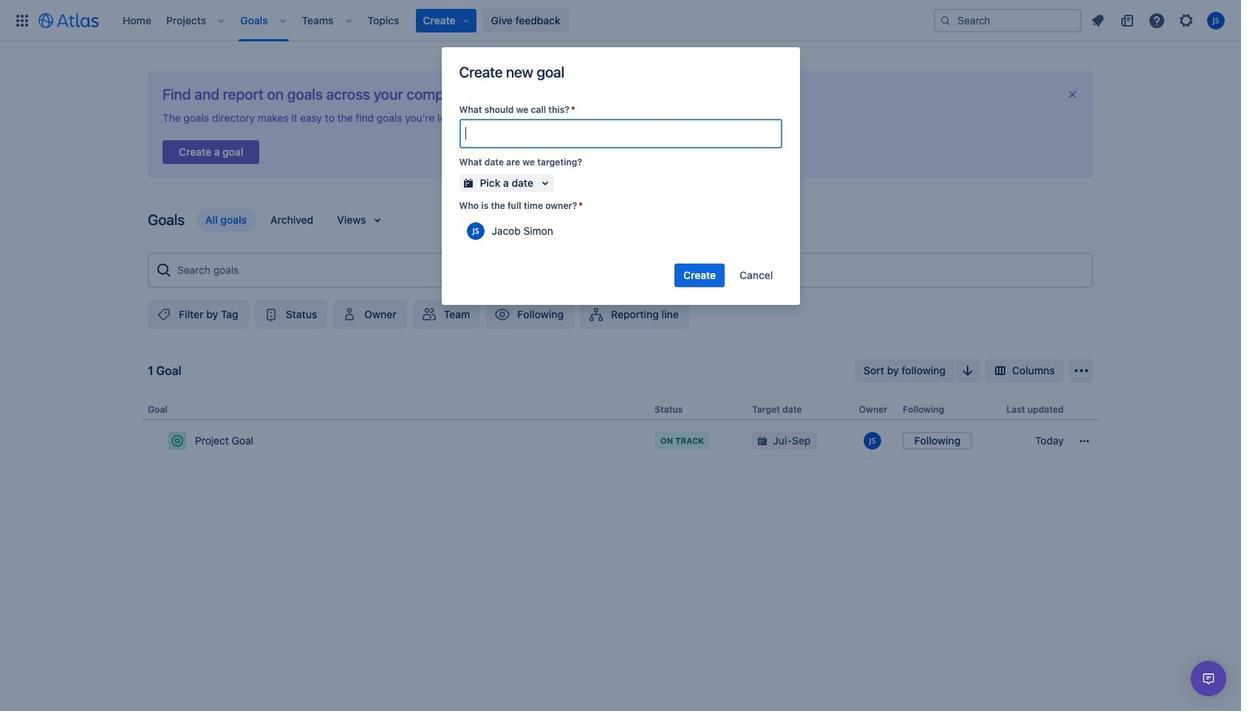 Task type: locate. For each thing, give the bounding box(es) containing it.
Search goals field
[[173, 257, 1087, 284]]

Search field
[[934, 9, 1082, 32]]

search goals image
[[155, 262, 173, 279]]

reverse sort order image
[[960, 362, 977, 380]]

banner
[[0, 0, 1242, 41]]

following image
[[494, 306, 512, 324]]

None field
[[461, 120, 781, 147]]

close banner image
[[1067, 89, 1079, 101]]

top element
[[9, 0, 934, 41]]



Task type: describe. For each thing, give the bounding box(es) containing it.
search image
[[940, 14, 952, 26]]

status image
[[262, 306, 280, 324]]

label image
[[155, 306, 173, 324]]

help image
[[1149, 11, 1167, 29]]



Task type: vqa. For each thing, say whether or not it's contained in the screenshot.
the Help Icon
yes



